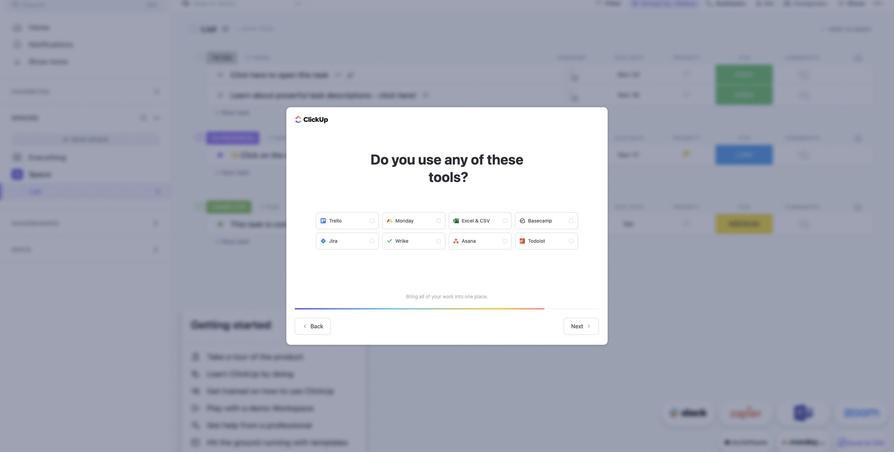 Task type: locate. For each thing, give the bounding box(es) containing it.
of
[[471, 151, 484, 167], [426, 294, 430, 300]]

jira
[[329, 238, 338, 244]]

trello button
[[316, 212, 379, 229]]

clickup logo image
[[295, 116, 329, 124]]

one
[[465, 294, 473, 300]]

0 vertical spatial of
[[471, 151, 484, 167]]

tools?
[[429, 168, 469, 185]]

todoist
[[528, 238, 545, 244]]

use
[[418, 151, 442, 167]]

next
[[572, 323, 584, 330]]

1 vertical spatial of
[[426, 294, 430, 300]]

1 horizontal spatial of
[[471, 151, 484, 167]]

0 horizontal spatial of
[[426, 294, 430, 300]]

back
[[311, 323, 324, 330]]

basecamp
[[528, 218, 553, 224]]

csv
[[480, 218, 490, 224]]

trello
[[329, 218, 342, 224]]

place.
[[475, 294, 488, 300]]

of right all
[[426, 294, 430, 300]]

jira button
[[316, 233, 379, 250]]

monday button
[[383, 212, 446, 229]]

basecamp button
[[516, 212, 578, 229]]

of inside do you use any of these tools?
[[471, 151, 484, 167]]

these
[[487, 151, 524, 167]]

excel & csv
[[462, 218, 490, 224]]

do
[[371, 151, 389, 167]]

excel
[[462, 218, 474, 224]]

work
[[443, 294, 454, 300]]

of right any
[[471, 151, 484, 167]]

wrike button
[[383, 233, 446, 250]]



Task type: vqa. For each thing, say whether or not it's contained in the screenshot.
of to the left
yes



Task type: describe. For each thing, give the bounding box(es) containing it.
monday
[[396, 218, 414, 224]]

bring all of your work into one place.
[[406, 294, 488, 300]]

do you use any of these tools?
[[371, 151, 524, 185]]

back button
[[295, 318, 331, 335]]

excel & csv button
[[449, 212, 512, 229]]

asana button
[[449, 233, 512, 250]]

todoist button
[[516, 233, 578, 250]]

asana
[[462, 238, 476, 244]]

into
[[455, 294, 464, 300]]

you
[[392, 151, 416, 167]]

bring
[[406, 294, 418, 300]]

all
[[420, 294, 425, 300]]

wrike
[[396, 238, 409, 244]]

your
[[432, 294, 442, 300]]

&
[[476, 218, 479, 224]]

any
[[445, 151, 468, 167]]

next button
[[564, 318, 599, 335]]



